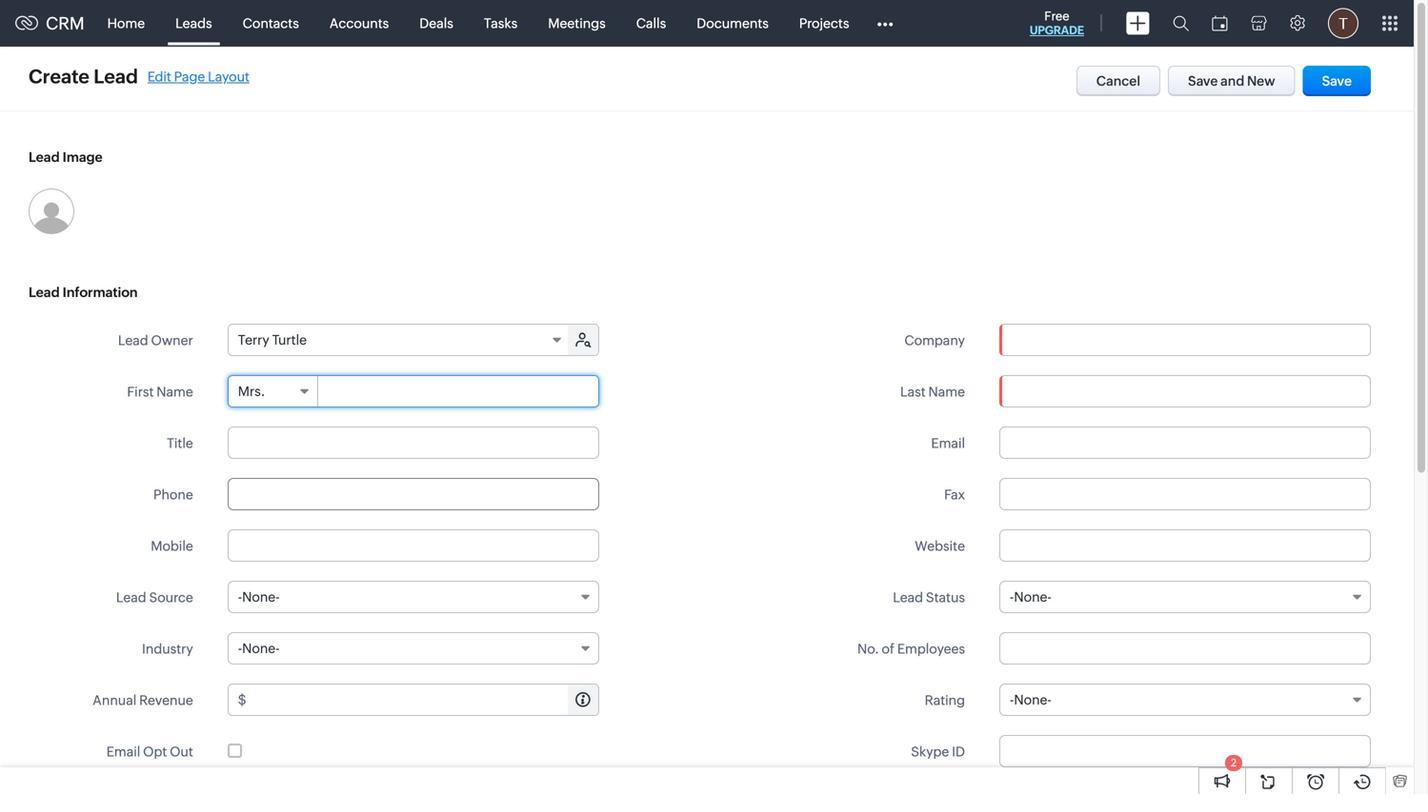 Task type: locate. For each thing, give the bounding box(es) containing it.
Terry Turtle field
[[228, 325, 570, 355]]

home link
[[92, 0, 160, 46]]

owner
[[151, 333, 193, 348]]

name right the last
[[929, 385, 965, 400]]

-none- up $
[[238, 641, 280, 657]]

lead status
[[893, 590, 965, 606]]

save for save
[[1322, 73, 1352, 89]]

-none- right 'rating'
[[1010, 693, 1052, 708]]

create menu image
[[1127, 12, 1150, 35]]

save for save and new
[[1188, 73, 1218, 89]]

upgrade
[[1030, 24, 1085, 37]]

None text field
[[1001, 325, 1371, 355], [1000, 376, 1371, 408], [319, 376, 598, 407], [228, 478, 599, 511], [228, 530, 599, 562], [1000, 736, 1371, 768], [1001, 325, 1371, 355], [1000, 376, 1371, 408], [319, 376, 598, 407], [228, 478, 599, 511], [228, 530, 599, 562], [1000, 736, 1371, 768]]

contacts
[[243, 16, 299, 31]]

contacts link
[[227, 0, 314, 46]]

Other Modules field
[[865, 8, 906, 39]]

fax
[[945, 487, 965, 503]]

documents
[[697, 16, 769, 31]]

Mrs. field
[[228, 376, 318, 407]]

1 horizontal spatial name
[[929, 385, 965, 400]]

-none- right source
[[238, 590, 280, 605]]

none- right 'status'
[[1014, 590, 1052, 605]]

None text field
[[228, 427, 599, 459], [1000, 427, 1371, 459], [1000, 478, 1371, 511], [1000, 530, 1371, 562], [1000, 633, 1371, 665], [249, 685, 598, 716], [228, 427, 599, 459], [1000, 427, 1371, 459], [1000, 478, 1371, 511], [1000, 530, 1371, 562], [1000, 633, 1371, 665], [249, 685, 598, 716]]

turtle
[[272, 333, 307, 348]]

image image
[[29, 189, 74, 234]]

- for rating
[[1010, 693, 1014, 708]]

save
[[1188, 73, 1218, 89], [1322, 73, 1352, 89]]

none- up $
[[242, 641, 280, 657]]

none- right source
[[242, 590, 280, 605]]

0 horizontal spatial email
[[106, 745, 140, 760]]

email for email
[[932, 436, 965, 451]]

-none- for lead source
[[238, 590, 280, 605]]

2 name from the left
[[929, 385, 965, 400]]

tasks
[[484, 16, 518, 31]]

save inside button
[[1188, 73, 1218, 89]]

1 vertical spatial email
[[106, 745, 140, 760]]

mrs.
[[238, 384, 265, 399]]

name right "first"
[[157, 385, 193, 400]]

none- for rating
[[1014, 693, 1052, 708]]

source
[[149, 590, 193, 606]]

edit page layout link
[[148, 69, 250, 84]]

lead source
[[116, 590, 193, 606]]

email up fax
[[932, 436, 965, 451]]

email
[[932, 436, 965, 451], [106, 745, 140, 760]]

name
[[157, 385, 193, 400], [929, 385, 965, 400]]

none- for lead status
[[1014, 590, 1052, 605]]

- right source
[[238, 590, 242, 605]]

lead
[[94, 66, 138, 88], [29, 150, 60, 165], [29, 285, 60, 300], [118, 333, 148, 348], [116, 590, 146, 606], [893, 590, 924, 606]]

meetings link
[[533, 0, 621, 46]]

email left opt
[[106, 745, 140, 760]]

-
[[238, 590, 242, 605], [1010, 590, 1014, 605], [238, 641, 242, 657], [1010, 693, 1014, 708]]

lead left image
[[29, 150, 60, 165]]

1 horizontal spatial email
[[932, 436, 965, 451]]

out
[[170, 745, 193, 760]]

lead left information
[[29, 285, 60, 300]]

lead left source
[[116, 590, 146, 606]]

- right 'rating'
[[1010, 693, 1014, 708]]

$
[[238, 693, 246, 708]]

0 horizontal spatial name
[[157, 385, 193, 400]]

- up $
[[238, 641, 242, 657]]

1 horizontal spatial save
[[1322, 73, 1352, 89]]

create menu element
[[1115, 0, 1162, 46]]

1 save from the left
[[1188, 73, 1218, 89]]

free upgrade
[[1030, 9, 1085, 37]]

annual
[[93, 693, 137, 709]]

- for lead status
[[1010, 590, 1014, 605]]

2 save from the left
[[1322, 73, 1352, 89]]

lead for lead status
[[893, 590, 924, 606]]

phone
[[153, 487, 193, 503]]

0 vertical spatial email
[[932, 436, 965, 451]]

lead image
[[29, 150, 103, 165]]

no. of employees
[[858, 642, 965, 657]]

mobile
[[151, 539, 193, 554]]

home
[[107, 16, 145, 31]]

-none- right 'status'
[[1010, 590, 1052, 605]]

deals link
[[404, 0, 469, 46]]

None field
[[1001, 325, 1371, 355]]

new
[[1248, 73, 1276, 89]]

1 name from the left
[[157, 385, 193, 400]]

lead left 'status'
[[893, 590, 924, 606]]

save left and
[[1188, 73, 1218, 89]]

terry turtle
[[238, 333, 307, 348]]

accounts
[[330, 16, 389, 31]]

lead left the owner
[[118, 333, 148, 348]]

- for lead source
[[238, 590, 242, 605]]

-none-
[[238, 590, 280, 605], [1010, 590, 1052, 605], [238, 641, 280, 657], [1010, 693, 1052, 708]]

-None- field
[[228, 581, 599, 614], [1000, 581, 1371, 614], [228, 633, 599, 665], [1000, 684, 1371, 717]]

image
[[63, 150, 103, 165]]

save down profile element
[[1322, 73, 1352, 89]]

none-
[[242, 590, 280, 605], [1014, 590, 1052, 605], [242, 641, 280, 657], [1014, 693, 1052, 708]]

last
[[901, 385, 926, 400]]

deals
[[420, 16, 454, 31]]

0 horizontal spatial save
[[1188, 73, 1218, 89]]

save inside button
[[1322, 73, 1352, 89]]

projects
[[799, 16, 850, 31]]

first name
[[127, 385, 193, 400]]

none- right 'rating'
[[1014, 693, 1052, 708]]

save and new
[[1188, 73, 1276, 89]]

accounts link
[[314, 0, 404, 46]]

name for first name
[[157, 385, 193, 400]]

rating
[[925, 693, 965, 709]]

profile element
[[1317, 0, 1371, 46]]

- right 'status'
[[1010, 590, 1014, 605]]



Task type: vqa. For each thing, say whether or not it's contained in the screenshot.
Rating's None-
yes



Task type: describe. For each thing, give the bounding box(es) containing it.
annual revenue
[[93, 693, 193, 709]]

industry
[[142, 642, 193, 657]]

page
[[174, 69, 205, 84]]

crm link
[[15, 14, 84, 33]]

save and new button
[[1168, 66, 1296, 96]]

2
[[1231, 758, 1237, 770]]

leads link
[[160, 0, 227, 46]]

free
[[1045, 9, 1070, 23]]

meetings
[[548, 16, 606, 31]]

tasks link
[[469, 0, 533, 46]]

lead for lead image
[[29, 150, 60, 165]]

-none- for lead status
[[1010, 590, 1052, 605]]

create lead edit page layout
[[29, 66, 250, 88]]

create
[[29, 66, 89, 88]]

lead left 'edit'
[[94, 66, 138, 88]]

calendar image
[[1212, 16, 1228, 31]]

opt
[[143, 745, 167, 760]]

projects link
[[784, 0, 865, 46]]

save button
[[1303, 66, 1371, 96]]

search image
[[1173, 15, 1189, 31]]

-none- field for industry
[[228, 633, 599, 665]]

lead for lead source
[[116, 590, 146, 606]]

- for industry
[[238, 641, 242, 657]]

information
[[63, 285, 138, 300]]

lead information
[[29, 285, 138, 300]]

no.
[[858, 642, 879, 657]]

lead for lead information
[[29, 285, 60, 300]]

lead owner
[[118, 333, 193, 348]]

of
[[882, 642, 895, 657]]

id
[[952, 745, 965, 760]]

lead for lead owner
[[118, 333, 148, 348]]

none- for industry
[[242, 641, 280, 657]]

crm
[[46, 14, 84, 33]]

cancel
[[1097, 73, 1141, 89]]

-none- for industry
[[238, 641, 280, 657]]

documents link
[[682, 0, 784, 46]]

skype
[[911, 745, 950, 760]]

none- for lead source
[[242, 590, 280, 605]]

and
[[1221, 73, 1245, 89]]

website
[[915, 539, 965, 554]]

profile image
[[1329, 8, 1359, 39]]

cancel button
[[1077, 66, 1161, 96]]

calls link
[[621, 0, 682, 46]]

search element
[[1162, 0, 1201, 47]]

-none- field for lead source
[[228, 581, 599, 614]]

leads
[[175, 16, 212, 31]]

title
[[167, 436, 193, 451]]

skype id
[[911, 745, 965, 760]]

terry
[[238, 333, 269, 348]]

-none- field for lead status
[[1000, 581, 1371, 614]]

edit
[[148, 69, 171, 84]]

-none- field for rating
[[1000, 684, 1371, 717]]

-none- for rating
[[1010, 693, 1052, 708]]

email for email opt out
[[106, 745, 140, 760]]

calls
[[636, 16, 666, 31]]

email opt out
[[106, 745, 193, 760]]

revenue
[[139, 693, 193, 709]]

status
[[926, 590, 965, 606]]

employees
[[898, 642, 965, 657]]

layout
[[208, 69, 250, 84]]

company
[[905, 333, 965, 348]]

name for last name
[[929, 385, 965, 400]]

last name
[[901, 385, 965, 400]]

first
[[127, 385, 154, 400]]



